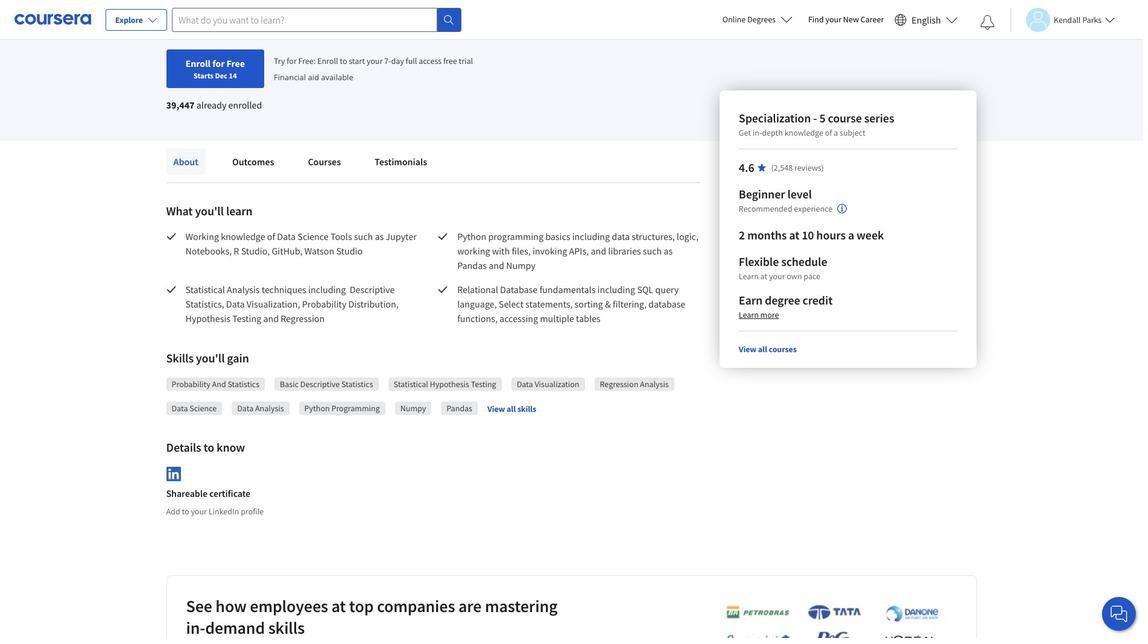 Task type: describe. For each thing, give the bounding box(es) containing it.
analysis for regression
[[640, 379, 669, 390]]

joseph santarcangelo image
[[197, 10, 215, 28]]

top
[[349, 596, 374, 617]]

-
[[814, 110, 818, 126]]

7-
[[385, 56, 391, 66]]

murtaza haider image
[[168, 10, 186, 28]]

to inside try for free: enroll to start your 7-day full access free trial financial aid available
[[340, 56, 347, 66]]

jupyter
[[386, 231, 417, 243]]

python for python programming
[[305, 403, 330, 414]]

fundamentals
[[540, 284, 596, 296]]

companies
[[377, 596, 455, 617]]

What do you want to learn? text field
[[172, 8, 438, 32]]

such inside working knowledge of data science tools such as jupyter notebooks, r studio, github, watson studio
[[354, 231, 373, 243]]

logic,
[[677, 231, 699, 243]]

1 horizontal spatial regression
[[600, 379, 639, 390]]

week
[[857, 228, 884, 243]]

kendall parks
[[1054, 14, 1102, 25]]

statistical analysis techniques including  descriptive statistics, data visualization, probability distribution, hypothesis testing and regression
[[186, 284, 401, 325]]

free:
[[298, 56, 316, 66]]

accessing
[[500, 313, 538, 325]]

data for data visualization
[[517, 379, 533, 390]]

relational
[[458, 284, 498, 296]]

data for data science
[[172, 403, 188, 414]]

including for techniques
[[308, 284, 346, 296]]

add to your linkedin profile
[[166, 506, 264, 517]]

specialization - 5 course series get in-depth knowledge of a subject
[[739, 110, 895, 138]]

for for enroll
[[213, 57, 225, 69]]

invoking
[[533, 245, 568, 257]]

get
[[739, 127, 751, 138]]

a inside specialization - 5 course series get in-depth knowledge of a subject
[[834, 127, 838, 138]]

online degrees
[[723, 14, 776, 25]]

enroll for free starts dec 14
[[186, 57, 245, 80]]

chat with us image
[[1110, 605, 1129, 624]]

you'll for what
[[195, 203, 224, 218]]

murtaza haider link
[[272, 13, 333, 25]]

coursera enterprise logos image
[[708, 604, 950, 639]]

pandas inside python programming basics including data structures, logic, working with files, invoking apis, and libraries such as pandas and numpy
[[458, 260, 487, 272]]

flexible schedule learn at your own pace
[[739, 254, 828, 282]]

of inside working knowledge of data science tools such as jupyter notebooks, r studio, github, watson studio
[[267, 231, 275, 243]]

database
[[500, 284, 538, 296]]

and
[[212, 379, 226, 390]]

1 horizontal spatial hypothesis
[[430, 379, 469, 390]]

visualization
[[535, 379, 580, 390]]

series
[[865, 110, 895, 126]]

what
[[166, 203, 193, 218]]

find your new career link
[[803, 12, 890, 27]]

your down shareable certificate
[[191, 506, 207, 517]]

try for free: enroll to start your 7-day full access free trial financial aid available
[[274, 56, 473, 83]]

dec
[[215, 71, 227, 80]]

4.6
[[739, 160, 755, 175]]

skills inside see how employees at top companies are mastering in-demand skills
[[268, 617, 305, 639]]

5
[[820, 110, 826, 126]]

learn inside flexible schedule learn at your own pace
[[739, 271, 759, 282]]

select
[[499, 298, 524, 310]]

recommended
[[739, 204, 793, 214]]

of inside specialization - 5 course series get in-depth knowledge of a subject
[[825, 127, 832, 138]]

statistical for statistical hypothesis testing
[[394, 379, 428, 390]]

2 months at 10 hours a week
[[739, 228, 884, 243]]

your inside try for free: enroll to start your 7-day full access free trial financial aid available
[[367, 56, 383, 66]]

statements,
[[526, 298, 573, 310]]

certificate
[[209, 487, 251, 500]]

knowledge inside working knowledge of data science tools such as jupyter notebooks, r studio, github, watson studio
[[221, 231, 265, 243]]

data for data analysis
[[237, 403, 254, 414]]

recommended experience
[[739, 204, 833, 214]]

gain
[[227, 351, 249, 366]]

english button
[[890, 0, 963, 39]]

outcomes
[[232, 156, 274, 168]]

view for view all skills
[[488, 404, 505, 414]]

structures,
[[632, 231, 675, 243]]

1 vertical spatial pandas
[[447, 403, 473, 414]]

instructors: murtaza haider
[[222, 13, 333, 25]]

explore button
[[106, 9, 167, 31]]

statistical hypothesis testing
[[394, 379, 496, 390]]

free
[[444, 56, 457, 66]]

at for see how employees at top companies are mastering in-demand skills
[[332, 596, 346, 617]]

murtaza
[[272, 13, 304, 25]]

already
[[197, 99, 227, 111]]

kendall
[[1054, 14, 1081, 25]]

working
[[458, 245, 490, 257]]

view all courses link
[[739, 344, 797, 355]]

statistical for statistical analysis techniques including  descriptive statistics, data visualization, probability distribution, hypothesis testing and regression
[[186, 284, 225, 296]]

you'll for skills
[[196, 351, 225, 366]]

starts
[[194, 71, 214, 80]]

linkedin
[[209, 506, 239, 517]]

enrolled
[[229, 99, 262, 111]]

romeo kienzler image
[[183, 10, 201, 28]]

testing inside statistical analysis techniques including  descriptive statistics, data visualization, probability distribution, hypothesis testing and regression
[[233, 313, 261, 325]]

probability and statistics
[[172, 379, 260, 390]]

online degrees button
[[713, 6, 803, 33]]

how
[[216, 596, 247, 617]]

profile
[[241, 506, 264, 517]]

degrees
[[748, 14, 776, 25]]

as inside python programming basics including data structures, logic, working with files, invoking apis, and libraries such as pandas and numpy
[[664, 245, 673, 257]]

all for courses
[[759, 344, 768, 355]]

hours
[[817, 228, 846, 243]]

experience
[[794, 204, 833, 214]]

enroll inside try for free: enroll to start your 7-day full access free trial financial aid available
[[318, 56, 338, 66]]

at for flexible schedule learn at your own pace
[[761, 271, 768, 282]]

information about difficulty level pre-requisites. image
[[838, 204, 847, 214]]

your right the find
[[826, 14, 842, 25]]

watson
[[305, 245, 334, 257]]

such inside python programming basics including data structures, logic, working with files, invoking apis, and libraries such as pandas and numpy
[[643, 245, 662, 257]]

for for try
[[287, 56, 297, 66]]

programming
[[488, 231, 544, 243]]

1 vertical spatial testing
[[471, 379, 496, 390]]

statistics for probability and statistics
[[228, 379, 260, 390]]

view all skills button
[[488, 403, 537, 415]]

in- inside see how employees at top companies are mastering in-demand skills
[[186, 617, 205, 639]]

0 horizontal spatial science
[[190, 403, 217, 414]]

financial aid available button
[[274, 72, 353, 83]]

statistics for basic descriptive statistics
[[342, 379, 373, 390]]

earn
[[739, 293, 763, 308]]

earn degree credit learn more
[[739, 293, 833, 320]]

credit
[[803, 293, 833, 308]]

view all courses
[[739, 344, 797, 355]]

add
[[166, 506, 180, 517]]

data analysis
[[237, 403, 284, 414]]

1 vertical spatial probability
[[172, 379, 211, 390]]

1 vertical spatial a
[[849, 228, 855, 243]]

including for basics
[[573, 231, 610, 243]]

science inside working knowledge of data science tools such as jupyter notebooks, r studio, github, watson studio
[[298, 231, 329, 243]]



Task type: locate. For each thing, give the bounding box(es) containing it.
statistical inside statistical analysis techniques including  descriptive statistics, data visualization, probability distribution, hypothesis testing and regression
[[186, 284, 225, 296]]

(2,548
[[772, 162, 793, 173]]

demand
[[205, 617, 265, 639]]

1 vertical spatial and
[[489, 260, 504, 272]]

a
[[834, 127, 838, 138], [849, 228, 855, 243]]

probability up data science
[[172, 379, 211, 390]]

view
[[739, 344, 757, 355], [488, 404, 505, 414]]

enroll
[[318, 56, 338, 66], [186, 57, 211, 69]]

kendall parks button
[[1011, 8, 1116, 32]]

for
[[287, 56, 297, 66], [213, 57, 225, 69]]

to left know
[[204, 440, 214, 455]]

enroll up available
[[318, 56, 338, 66]]

0 horizontal spatial numpy
[[401, 403, 426, 414]]

1 horizontal spatial and
[[489, 260, 504, 272]]

testing
[[233, 313, 261, 325], [471, 379, 496, 390]]

0 vertical spatial at
[[790, 228, 800, 243]]

such down structures,
[[643, 245, 662, 257]]

1 horizontal spatial statistical
[[394, 379, 428, 390]]

distribution,
[[348, 298, 399, 310]]

0 horizontal spatial of
[[267, 231, 275, 243]]

at inside flexible schedule learn at your own pace
[[761, 271, 768, 282]]

hypothesis inside statistical analysis techniques including  descriptive statistics, data visualization, probability distribution, hypothesis testing and regression
[[186, 313, 231, 325]]

a left "week"
[[849, 228, 855, 243]]

for right try
[[287, 56, 297, 66]]

and for descriptive
[[263, 313, 279, 325]]

as left jupyter
[[375, 231, 384, 243]]

0 horizontal spatial knowledge
[[221, 231, 265, 243]]

0 vertical spatial you'll
[[195, 203, 224, 218]]

at down "flexible"
[[761, 271, 768, 282]]

1 horizontal spatial at
[[761, 271, 768, 282]]

python programming
[[305, 403, 380, 414]]

1 horizontal spatial such
[[643, 245, 662, 257]]

1 vertical spatial view
[[488, 404, 505, 414]]

numpy inside python programming basics including data structures, logic, working with files, invoking apis, and libraries such as pandas and numpy
[[506, 260, 536, 272]]

2 horizontal spatial and
[[591, 245, 607, 257]]

learn
[[739, 271, 759, 282], [739, 310, 759, 320]]

0 vertical spatial knowledge
[[785, 127, 824, 138]]

0 vertical spatial of
[[825, 127, 832, 138]]

apis,
[[569, 245, 589, 257]]

as inside working knowledge of data science tools such as jupyter notebooks, r studio, github, watson studio
[[375, 231, 384, 243]]

your left 7- on the left of page
[[367, 56, 383, 66]]

to for know
[[204, 440, 214, 455]]

data
[[612, 231, 630, 243]]

0 vertical spatial hypothesis
[[186, 313, 231, 325]]

files,
[[512, 245, 531, 257]]

analysis
[[227, 284, 260, 296], [640, 379, 669, 390], [255, 403, 284, 414]]

0 vertical spatial python
[[458, 231, 487, 243]]

of up studio,
[[267, 231, 275, 243]]

1 vertical spatial at
[[761, 271, 768, 282]]

1 vertical spatial numpy
[[401, 403, 426, 414]]

see
[[186, 596, 212, 617]]

descriptive
[[350, 284, 395, 296], [300, 379, 340, 390]]

to right add
[[182, 506, 189, 517]]

0 horizontal spatial as
[[375, 231, 384, 243]]

0 vertical spatial all
[[759, 344, 768, 355]]

1 horizontal spatial all
[[759, 344, 768, 355]]

probability down techniques
[[302, 298, 347, 310]]

knowledge
[[785, 127, 824, 138], [221, 231, 265, 243]]

0 horizontal spatial in-
[[186, 617, 205, 639]]

of
[[825, 127, 832, 138], [267, 231, 275, 243]]

1 horizontal spatial in-
[[753, 127, 762, 138]]

science up watson
[[298, 231, 329, 243]]

pandas down working at top
[[458, 260, 487, 272]]

your left own
[[769, 271, 786, 282]]

regression analysis
[[600, 379, 669, 390]]

0 horizontal spatial such
[[354, 231, 373, 243]]

0 vertical spatial learn
[[739, 271, 759, 282]]

1 horizontal spatial skills
[[518, 404, 537, 414]]

you'll up 'probability and statistics'
[[196, 351, 225, 366]]

learn down earn
[[739, 310, 759, 320]]

0 horizontal spatial regression
[[281, 313, 325, 325]]

for up 'dec'
[[213, 57, 225, 69]]

0 vertical spatial analysis
[[227, 284, 260, 296]]

(2,548 reviews)
[[772, 162, 824, 173]]

depth
[[762, 127, 783, 138]]

0 horizontal spatial view
[[488, 404, 505, 414]]

0 vertical spatial numpy
[[506, 260, 536, 272]]

1 horizontal spatial for
[[287, 56, 297, 66]]

0 horizontal spatial enroll
[[186, 57, 211, 69]]

0 vertical spatial descriptive
[[350, 284, 395, 296]]

including down watson
[[308, 284, 346, 296]]

1 vertical spatial skills
[[268, 617, 305, 639]]

data up 'view all skills'
[[517, 379, 533, 390]]

0 horizontal spatial skills
[[268, 617, 305, 639]]

0 vertical spatial view
[[739, 344, 757, 355]]

basic descriptive statistics
[[280, 379, 373, 390]]

courses link
[[301, 148, 348, 175]]

including for fundamentals
[[598, 284, 635, 296]]

2 horizontal spatial at
[[790, 228, 800, 243]]

1 learn from the top
[[739, 271, 759, 282]]

in- inside specialization - 5 course series get in-depth knowledge of a subject
[[753, 127, 762, 138]]

to left start
[[340, 56, 347, 66]]

access
[[419, 56, 442, 66]]

including inside statistical analysis techniques including  descriptive statistics, data visualization, probability distribution, hypothesis testing and regression
[[308, 284, 346, 296]]

1 vertical spatial you'll
[[196, 351, 225, 366]]

2 learn from the top
[[739, 310, 759, 320]]

1 vertical spatial learn
[[739, 310, 759, 320]]

0 horizontal spatial all
[[507, 404, 516, 414]]

analysis for data
[[255, 403, 284, 414]]

learn inside earn degree credit learn more
[[739, 310, 759, 320]]

statistics right and
[[228, 379, 260, 390]]

enroll up starts at the top of page
[[186, 57, 211, 69]]

to for your
[[182, 506, 189, 517]]

2 vertical spatial to
[[182, 506, 189, 517]]

courses
[[308, 156, 341, 168]]

of down "5"
[[825, 127, 832, 138]]

at left top at the bottom
[[332, 596, 346, 617]]

including inside relational database fundamentals including sql query language, select statements, sorting & filtering, database functions, accessing multiple tables
[[598, 284, 635, 296]]

0 vertical spatial statistical
[[186, 284, 225, 296]]

data inside working knowledge of data science tools such as jupyter notebooks, r studio, github, watson studio
[[277, 231, 296, 243]]

descriptive inside statistical analysis techniques including  descriptive statistics, data visualization, probability distribution, hypothesis testing and regression
[[350, 284, 395, 296]]

analysis inside statistical analysis techniques including  descriptive statistics, data visualization, probability distribution, hypothesis testing and regression
[[227, 284, 260, 296]]

1 vertical spatial python
[[305, 403, 330, 414]]

1 horizontal spatial descriptive
[[350, 284, 395, 296]]

0 horizontal spatial python
[[305, 403, 330, 414]]

career
[[861, 14, 884, 25]]

1 horizontal spatial enroll
[[318, 56, 338, 66]]

for inside try for free: enroll to start your 7-day full access free trial financial aid available
[[287, 56, 297, 66]]

specialization
[[739, 110, 811, 126]]

1 horizontal spatial testing
[[471, 379, 496, 390]]

and down the with
[[489, 260, 504, 272]]

relational database fundamentals including sql query language, select statements, sorting & filtering, database functions, accessing multiple tables
[[458, 284, 688, 325]]

coursera image
[[14, 10, 91, 29]]

know
[[217, 440, 245, 455]]

1 vertical spatial science
[[190, 403, 217, 414]]

1 horizontal spatial numpy
[[506, 260, 536, 272]]

regression inside statistical analysis techniques including  descriptive statistics, data visualization, probability distribution, hypothesis testing and regression
[[281, 313, 325, 325]]

flexible
[[739, 254, 779, 269]]

more
[[761, 310, 779, 320]]

1 vertical spatial knowledge
[[221, 231, 265, 243]]

1 vertical spatial all
[[507, 404, 516, 414]]

0 horizontal spatial descriptive
[[300, 379, 340, 390]]

free
[[227, 57, 245, 69]]

available
[[321, 72, 353, 83]]

1 horizontal spatial probability
[[302, 298, 347, 310]]

1 horizontal spatial to
[[204, 440, 214, 455]]

as
[[375, 231, 384, 243], [664, 245, 673, 257]]

skills inside button
[[518, 404, 537, 414]]

0 horizontal spatial statistics
[[228, 379, 260, 390]]

python up working at top
[[458, 231, 487, 243]]

0 horizontal spatial a
[[834, 127, 838, 138]]

degree
[[765, 293, 801, 308]]

shareable certificate
[[166, 487, 251, 500]]

show notifications image
[[981, 15, 995, 30]]

reviews)
[[795, 162, 824, 173]]

python programming basics including data structures, logic, working with files, invoking apis, and libraries such as pandas and numpy
[[458, 231, 701, 272]]

all inside button
[[507, 404, 516, 414]]

0 vertical spatial skills
[[518, 404, 537, 414]]

tables
[[576, 313, 601, 325]]

data
[[277, 231, 296, 243], [226, 298, 245, 310], [517, 379, 533, 390], [172, 403, 188, 414], [237, 403, 254, 414]]

r
[[234, 245, 239, 257]]

skills down data visualization
[[518, 404, 537, 414]]

0 vertical spatial in-
[[753, 127, 762, 138]]

query
[[656, 284, 679, 296]]

techniques
[[262, 284, 306, 296]]

2
[[739, 228, 745, 243]]

0 horizontal spatial testing
[[233, 313, 261, 325]]

testing down visualization,
[[233, 313, 261, 325]]

level
[[788, 186, 812, 202]]

data up 'details'
[[172, 403, 188, 414]]

view left courses
[[739, 344, 757, 355]]

about
[[174, 156, 199, 168]]

knowledge down -
[[785, 127, 824, 138]]

1 vertical spatial analysis
[[640, 379, 669, 390]]

2 vertical spatial and
[[263, 313, 279, 325]]

0 horizontal spatial statistical
[[186, 284, 225, 296]]

data down 'probability and statistics'
[[237, 403, 254, 414]]

1 vertical spatial statistical
[[394, 379, 428, 390]]

including up &
[[598, 284, 635, 296]]

0 vertical spatial a
[[834, 127, 838, 138]]

learn more link
[[739, 310, 779, 320]]

statistics up programming in the bottom left of the page
[[342, 379, 373, 390]]

0 vertical spatial probability
[[302, 298, 347, 310]]

trial
[[459, 56, 473, 66]]

beginner
[[739, 186, 786, 202]]

1 statistics from the left
[[228, 379, 260, 390]]

science down 'probability and statistics'
[[190, 403, 217, 414]]

explore
[[115, 14, 143, 25]]

0 horizontal spatial to
[[182, 506, 189, 517]]

financial
[[274, 72, 306, 83]]

1 horizontal spatial as
[[664, 245, 673, 257]]

instructors:
[[222, 13, 268, 25]]

descriptive right basic
[[300, 379, 340, 390]]

data inside statistical analysis techniques including  descriptive statistics, data visualization, probability distribution, hypothesis testing and regression
[[226, 298, 245, 310]]

online
[[723, 14, 746, 25]]

0 vertical spatial science
[[298, 231, 329, 243]]

0 vertical spatial such
[[354, 231, 373, 243]]

with
[[492, 245, 510, 257]]

such up studio
[[354, 231, 373, 243]]

about link
[[166, 148, 206, 175]]

knowledge inside specialization - 5 course series get in-depth knowledge of a subject
[[785, 127, 824, 138]]

1 vertical spatial of
[[267, 231, 275, 243]]

you'll up working
[[195, 203, 224, 218]]

numpy down files,
[[506, 260, 536, 272]]

aid
[[308, 72, 319, 83]]

haider
[[306, 13, 333, 25]]

1 vertical spatial hypothesis
[[430, 379, 469, 390]]

1 horizontal spatial of
[[825, 127, 832, 138]]

new
[[844, 14, 859, 25]]

0 horizontal spatial at
[[332, 596, 346, 617]]

and inside statistical analysis techniques including  descriptive statistics, data visualization, probability distribution, hypothesis testing and regression
[[263, 313, 279, 325]]

1 vertical spatial descriptive
[[300, 379, 340, 390]]

shareable
[[166, 487, 208, 500]]

at inside see how employees at top companies are mastering in-demand skills
[[332, 596, 346, 617]]

a left subject
[[834, 127, 838, 138]]

and right apis,
[[591, 245, 607, 257]]

analysis for statistical
[[227, 284, 260, 296]]

functions,
[[458, 313, 498, 325]]

in- right get
[[753, 127, 762, 138]]

0 horizontal spatial and
[[263, 313, 279, 325]]

numpy down statistical hypothesis testing
[[401, 403, 426, 414]]

as down structures,
[[664, 245, 673, 257]]

including up apis,
[[573, 231, 610, 243]]

statistics
[[228, 379, 260, 390], [342, 379, 373, 390]]

including inside python programming basics including data structures, logic, working with files, invoking apis, and libraries such as pandas and numpy
[[573, 231, 610, 243]]

mastering
[[485, 596, 558, 617]]

1 vertical spatial in-
[[186, 617, 205, 639]]

data right the statistics,
[[226, 298, 245, 310]]

and for data
[[591, 245, 607, 257]]

find your new career
[[809, 14, 884, 25]]

tools
[[331, 231, 352, 243]]

your
[[826, 14, 842, 25], [367, 56, 383, 66], [769, 271, 786, 282], [191, 506, 207, 517]]

0 vertical spatial testing
[[233, 313, 261, 325]]

0 vertical spatial regression
[[281, 313, 325, 325]]

0 vertical spatial as
[[375, 231, 384, 243]]

day
[[391, 56, 404, 66]]

view down statistical hypothesis testing
[[488, 404, 505, 414]]

python inside python programming basics including data structures, logic, working with files, invoking apis, and libraries such as pandas and numpy
[[458, 231, 487, 243]]

1 vertical spatial regression
[[600, 379, 639, 390]]

view all skills
[[488, 404, 537, 414]]

parks
[[1083, 14, 1102, 25]]

None search field
[[172, 8, 462, 32]]

view for view all courses
[[739, 344, 757, 355]]

2 statistics from the left
[[342, 379, 373, 390]]

start
[[349, 56, 365, 66]]

sorting
[[575, 298, 603, 310]]

0 horizontal spatial hypothesis
[[186, 313, 231, 325]]

beginner level
[[739, 186, 812, 202]]

view inside button
[[488, 404, 505, 414]]

1 vertical spatial to
[[204, 440, 214, 455]]

0 vertical spatial and
[[591, 245, 607, 257]]

2 horizontal spatial to
[[340, 56, 347, 66]]

testing up view all skills button
[[471, 379, 496, 390]]

skills
[[166, 351, 194, 366]]

skills right demand
[[268, 617, 305, 639]]

at left 10
[[790, 228, 800, 243]]

details
[[166, 440, 201, 455]]

1 horizontal spatial view
[[739, 344, 757, 355]]

all for skills
[[507, 404, 516, 414]]

1 horizontal spatial science
[[298, 231, 329, 243]]

python for python programming basics including data structures, logic, working with files, invoking apis, and libraries such as pandas and numpy
[[458, 231, 487, 243]]

2 vertical spatial analysis
[[255, 403, 284, 414]]

1 horizontal spatial python
[[458, 231, 487, 243]]

subject
[[840, 127, 866, 138]]

own
[[787, 271, 802, 282]]

pandas down statistical hypothesis testing
[[447, 403, 473, 414]]

2 vertical spatial at
[[332, 596, 346, 617]]

1 horizontal spatial knowledge
[[785, 127, 824, 138]]

in- left how
[[186, 617, 205, 639]]

0 horizontal spatial for
[[213, 57, 225, 69]]

your inside flexible schedule learn at your own pace
[[769, 271, 786, 282]]

programming
[[332, 403, 380, 414]]

1 vertical spatial such
[[643, 245, 662, 257]]

english
[[912, 14, 942, 26]]

39,447 already enrolled
[[166, 99, 262, 111]]

for inside enroll for free starts dec 14
[[213, 57, 225, 69]]

and down visualization,
[[263, 313, 279, 325]]

0 vertical spatial pandas
[[458, 260, 487, 272]]

learn down "flexible"
[[739, 271, 759, 282]]

data up the github,
[[277, 231, 296, 243]]

pace
[[804, 271, 821, 282]]

enroll inside enroll for free starts dec 14
[[186, 57, 211, 69]]

1 horizontal spatial a
[[849, 228, 855, 243]]

probability inside statistical analysis techniques including  descriptive statistics, data visualization, probability distribution, hypothesis testing and regression
[[302, 298, 347, 310]]

python down basic descriptive statistics at left bottom
[[305, 403, 330, 414]]

descriptive up distribution,
[[350, 284, 395, 296]]

knowledge up r
[[221, 231, 265, 243]]



Task type: vqa. For each thing, say whether or not it's contained in the screenshot.
Average related to Salesforce Sales Operations
no



